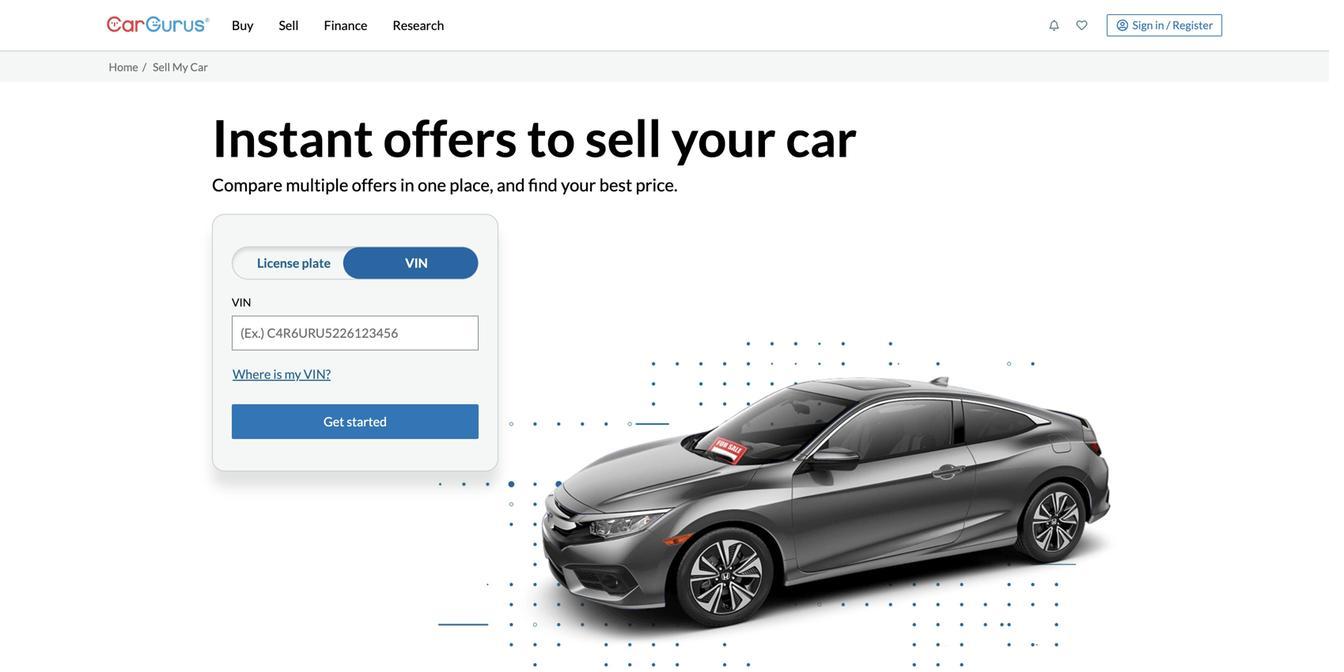 Task type: vqa. For each thing, say whether or not it's contained in the screenshot.
buy
yes



Task type: describe. For each thing, give the bounding box(es) containing it.
get
[[324, 414, 344, 429]]

instant offers to sell your car compare multiple offers in one place, and find your best price.
[[212, 107, 857, 195]]

buy
[[232, 17, 254, 33]]

and
[[497, 174, 525, 195]]

place,
[[450, 174, 493, 195]]

compare
[[212, 174, 283, 195]]

car
[[190, 60, 208, 73]]

instant
[[212, 107, 373, 168]]

menu bar containing buy
[[210, 0, 1040, 51]]

gray car image
[[438, 313, 1117, 670]]

find
[[528, 174, 558, 195]]

home
[[109, 60, 138, 73]]

finance button
[[311, 0, 380, 51]]

/ inside 'menu item'
[[1166, 18, 1171, 31]]

get started button
[[232, 404, 479, 439]]

started
[[347, 414, 387, 429]]

car
[[786, 107, 857, 168]]

my
[[285, 366, 301, 382]]

register
[[1173, 18, 1213, 31]]

one
[[418, 174, 446, 195]]

finance
[[324, 17, 367, 33]]

research
[[393, 17, 444, 33]]

where is my vin? button
[[232, 357, 332, 392]]

sign
[[1133, 18, 1153, 31]]

1 vertical spatial offers
[[352, 174, 397, 195]]

research button
[[380, 0, 457, 51]]

sign in / register menu
[[1040, 6, 1222, 45]]

sell button
[[266, 0, 311, 51]]

0 horizontal spatial /
[[142, 60, 147, 73]]

is
[[273, 366, 282, 382]]

1 horizontal spatial your
[[672, 107, 776, 168]]

open notifications image
[[1049, 20, 1060, 31]]

home link
[[109, 60, 138, 73]]

VIN field
[[233, 316, 478, 350]]

my
[[172, 60, 188, 73]]



Task type: locate. For each thing, give the bounding box(es) containing it.
0 vertical spatial your
[[672, 107, 776, 168]]

/ left register
[[1166, 18, 1171, 31]]

user icon image
[[1117, 19, 1128, 31]]

0 horizontal spatial vin
[[232, 296, 251, 309]]

price.
[[636, 174, 678, 195]]

0 vertical spatial offers
[[383, 107, 517, 168]]

get started
[[324, 414, 387, 429]]

0 vertical spatial sell
[[279, 17, 299, 33]]

offers up one on the left
[[383, 107, 517, 168]]

0 vertical spatial /
[[1166, 18, 1171, 31]]

where is my vin?
[[233, 366, 331, 382]]

plate
[[302, 255, 331, 271]]

0 vertical spatial vin
[[405, 255, 428, 271]]

1 horizontal spatial /
[[1166, 18, 1171, 31]]

0 horizontal spatial in
[[400, 174, 414, 195]]

where
[[233, 366, 271, 382]]

offers
[[383, 107, 517, 168], [352, 174, 397, 195]]

to
[[527, 107, 575, 168]]

1 vertical spatial sell
[[153, 60, 170, 73]]

in left one on the left
[[400, 174, 414, 195]]

multiple
[[286, 174, 348, 195]]

sell inside dropdown button
[[279, 17, 299, 33]]

in right sign
[[1155, 18, 1164, 31]]

1 horizontal spatial sell
[[279, 17, 299, 33]]

sell
[[279, 17, 299, 33], [153, 60, 170, 73]]

sell right buy
[[279, 17, 299, 33]]

1 vertical spatial vin
[[232, 296, 251, 309]]

cargurus logo homepage link image
[[107, 3, 210, 48]]

/
[[1166, 18, 1171, 31], [142, 60, 147, 73]]

license plate
[[257, 255, 331, 271]]

sign in / register link
[[1107, 14, 1222, 36]]

home / sell my car
[[109, 60, 208, 73]]

sell left my
[[153, 60, 170, 73]]

in inside 'menu item'
[[1155, 18, 1164, 31]]

/ right home link at the top left
[[142, 60, 147, 73]]

offers right multiple
[[352, 174, 397, 195]]

in
[[1155, 18, 1164, 31], [400, 174, 414, 195]]

license
[[257, 255, 299, 271]]

menu bar
[[210, 0, 1040, 51]]

best
[[599, 174, 632, 195]]

cargurus logo homepage link link
[[107, 3, 210, 48]]

buy button
[[219, 0, 266, 51]]

vin
[[405, 255, 428, 271], [232, 296, 251, 309]]

1 horizontal spatial vin
[[405, 255, 428, 271]]

0 horizontal spatial your
[[561, 174, 596, 195]]

in inside instant offers to sell your car compare multiple offers in one place, and find your best price.
[[400, 174, 414, 195]]

1 vertical spatial your
[[561, 174, 596, 195]]

sign in / register menu item
[[1096, 14, 1222, 36]]

sign in / register
[[1133, 18, 1213, 31]]

1 vertical spatial in
[[400, 174, 414, 195]]

1 horizontal spatial in
[[1155, 18, 1164, 31]]

1 vertical spatial /
[[142, 60, 147, 73]]

0 horizontal spatial sell
[[153, 60, 170, 73]]

0 vertical spatial in
[[1155, 18, 1164, 31]]

vin?
[[304, 366, 331, 382]]

your
[[672, 107, 776, 168], [561, 174, 596, 195]]

saved cars image
[[1076, 20, 1087, 31]]

sell
[[585, 107, 662, 168]]



